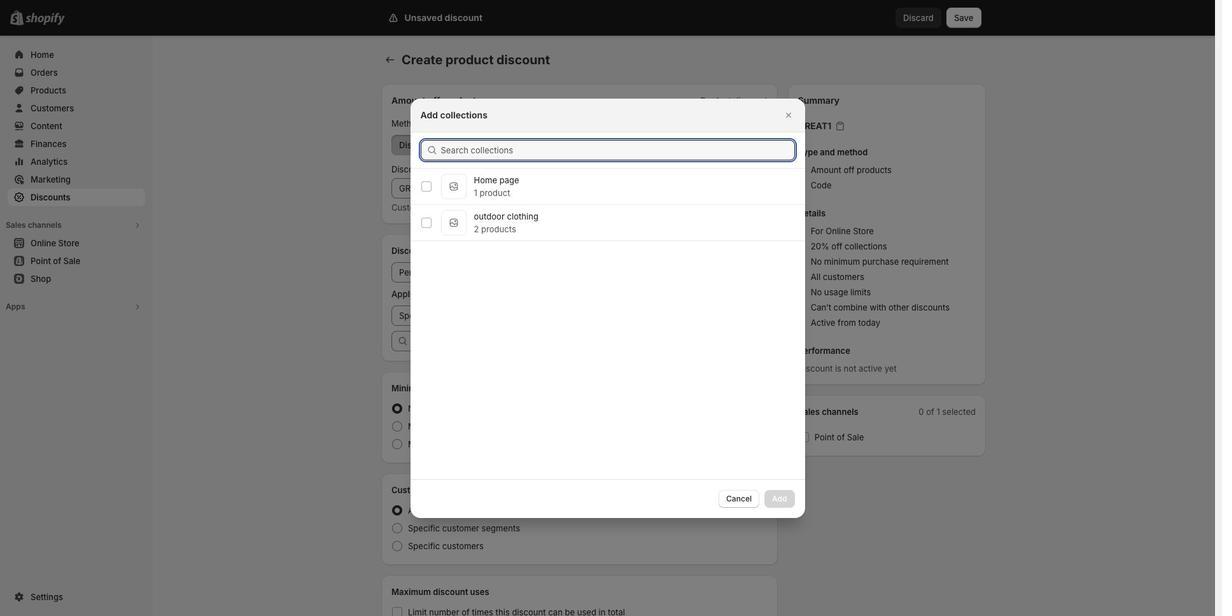 Task type: describe. For each thing, give the bounding box(es) containing it.
Search collections text field
[[441, 140, 795, 160]]



Task type: locate. For each thing, give the bounding box(es) containing it.
shopify image
[[25, 13, 65, 25]]

dialog
[[0, 98, 1215, 518]]



Task type: vqa. For each thing, say whether or not it's contained in the screenshot.
text field
no



